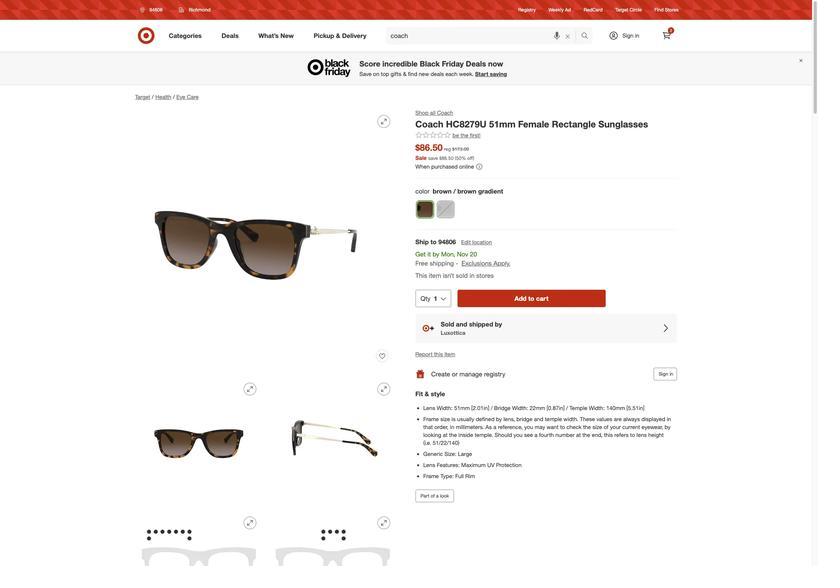 Task type: locate. For each thing, give the bounding box(es) containing it.
1 vertical spatial lens
[[424, 462, 436, 469]]

you up see
[[525, 424, 534, 431]]

1 lens from the top
[[424, 405, 436, 412]]

a
[[494, 424, 497, 431], [535, 432, 538, 439], [436, 493, 439, 499]]

1 vertical spatial and
[[534, 416, 544, 423]]

51mm up usually
[[455, 405, 470, 412]]

0 horizontal spatial and
[[456, 320, 468, 328]]

1 horizontal spatial &
[[403, 71, 407, 77]]

end,
[[592, 432, 603, 439]]

20
[[470, 251, 477, 258]]

displayed
[[642, 416, 666, 423]]

size left is
[[441, 416, 450, 423]]

search button
[[578, 27, 597, 46]]

&
[[336, 32, 340, 39], [403, 71, 407, 77], [425, 390, 429, 398]]

94806 left richmond dropdown button
[[149, 7, 163, 13]]

deals up start
[[466, 59, 486, 68]]

a right see
[[535, 432, 538, 439]]

by right it
[[433, 251, 440, 258]]

0 vertical spatial item
[[429, 272, 441, 280]]

1 vertical spatial target
[[135, 94, 150, 100]]

score incredible black friday deals now save on top gifts & find new deals each week. start saving
[[359, 59, 507, 77]]

0 horizontal spatial you
[[514, 432, 523, 439]]

1 horizontal spatial 51mm
[[489, 118, 516, 130]]

0 vertical spatial this
[[434, 351, 443, 358]]

0 vertical spatial &
[[336, 32, 340, 39]]

1 vertical spatial coach
[[416, 118, 444, 130]]

get
[[416, 251, 426, 258]]

brown / brown gradient image
[[417, 201, 433, 218]]

target
[[615, 7, 628, 13], [135, 94, 150, 100]]

apply.
[[494, 260, 511, 267]]

now
[[488, 59, 503, 68]]

$86.50 reg $173.00 sale save $ 86.50 ( 50 % off )
[[416, 142, 475, 161]]

sign inside sign in button
[[659, 371, 669, 377]]

exclusions apply. link
[[462, 260, 511, 267]]

0 vertical spatial deals
[[222, 32, 239, 39]]

0 horizontal spatial size
[[441, 416, 450, 423]]

0 vertical spatial you
[[525, 424, 534, 431]]

create
[[432, 370, 450, 378]]

0 horizontal spatial 51mm
[[455, 405, 470, 412]]

94806 up mon,
[[439, 238, 456, 246]]

width: up values
[[589, 405, 605, 412]]

current
[[623, 424, 640, 431]]

in
[[635, 32, 639, 39], [470, 272, 475, 280], [670, 371, 674, 377], [667, 416, 672, 423], [450, 424, 455, 431]]

1 vertical spatial this
[[604, 432, 613, 439]]

brown up black / grey gradient - out of stock image
[[433, 188, 452, 196]]

looking
[[424, 432, 442, 439]]

2 horizontal spatial width:
[[589, 405, 605, 412]]

coach hc8279u 51mm female rectangle sunglasses, 3 of 8 image
[[269, 377, 397, 504]]

at down check
[[576, 432, 581, 439]]

width: up bridge on the right of the page
[[512, 405, 528, 412]]

1 vertical spatial a
[[535, 432, 538, 439]]

target circle
[[615, 7, 642, 13]]

deals inside score incredible black friday deals now save on top gifts & find new deals each week. start saving
[[466, 59, 486, 68]]

0 vertical spatial frame
[[424, 416, 439, 423]]

0 horizontal spatial sign in
[[623, 32, 639, 39]]

what's new link
[[252, 27, 304, 44]]

$173.00
[[453, 146, 469, 152]]

usually
[[457, 416, 475, 423]]

search
[[578, 32, 597, 40]]

in inside button
[[670, 371, 674, 377]]

51mm left female
[[489, 118, 516, 130]]

find
[[655, 7, 664, 13]]

/
[[152, 94, 154, 100], [173, 94, 175, 100], [454, 188, 456, 196], [491, 405, 493, 412], [566, 405, 568, 412]]

lens down generic
[[424, 462, 436, 469]]

add
[[515, 295, 527, 303]]

0 vertical spatial 94806
[[149, 7, 163, 13]]

uv
[[488, 462, 495, 469]]

mon,
[[441, 251, 456, 258]]

a right as
[[494, 424, 497, 431]]

0 horizontal spatial at
[[443, 432, 448, 439]]

1 vertical spatial deals
[[466, 59, 486, 68]]

What can we help you find? suggestions appear below search field
[[386, 27, 583, 44]]

and inside frame size is usually defined by lens, bridge and temple width. these values are always displayed in that order, in millimeters. as a reference, you may want to check the size of your current eyewear, by looking at the inside temple. should you see a fourth number at the end, this refers to lens height (i.e. 51/22/140)
[[534, 416, 544, 423]]

1 width: from the left
[[437, 405, 453, 412]]

& right fit
[[425, 390, 429, 398]]

find
[[408, 71, 417, 77]]

this right report
[[434, 351, 443, 358]]

in inside the fulfillment 'region'
[[470, 272, 475, 280]]

color brown / brown gradient
[[416, 188, 503, 196]]

delivery
[[342, 32, 367, 39]]

what's new
[[258, 32, 294, 39]]

/ left bridge
[[491, 405, 493, 412]]

1 horizontal spatial and
[[534, 416, 544, 423]]

of
[[604, 424, 609, 431], [431, 493, 435, 499]]

& for pickup
[[336, 32, 340, 39]]

item
[[429, 272, 441, 280], [445, 351, 456, 358]]

each
[[446, 71, 458, 77]]

are
[[614, 416, 622, 423]]

1 horizontal spatial width:
[[512, 405, 528, 412]]

51mm
[[489, 118, 516, 130], [455, 405, 470, 412]]

new
[[280, 32, 294, 39]]

(
[[455, 155, 457, 161]]

0 horizontal spatial item
[[429, 272, 441, 280]]

0 horizontal spatial a
[[436, 493, 439, 499]]

1 horizontal spatial 94806
[[439, 238, 456, 246]]

1 vertical spatial 94806
[[439, 238, 456, 246]]

sold
[[456, 272, 468, 280]]

1 horizontal spatial this
[[604, 432, 613, 439]]

redcard
[[584, 7, 603, 13]]

94806 button
[[135, 3, 171, 17]]

when purchased online
[[416, 163, 474, 170]]

a left look
[[436, 493, 439, 499]]

friday
[[442, 59, 464, 68]]

fourth
[[539, 432, 554, 439]]

0 vertical spatial sign
[[623, 32, 634, 39]]

frame left type:
[[424, 473, 439, 480]]

width.
[[564, 416, 579, 423]]

bridge
[[494, 405, 511, 412]]

deals left what's
[[222, 32, 239, 39]]

temple
[[570, 405, 588, 412]]

frame inside frame size is usually defined by lens, bridge and temple width. these values are always displayed in that order, in millimeters. as a reference, you may want to check the size of your current eyewear, by looking at the inside temple. should you see a fourth number at the end, this refers to lens height (i.e. 51/22/140)
[[424, 416, 439, 423]]

bridge
[[517, 416, 533, 423]]

2 vertical spatial &
[[425, 390, 429, 398]]

2 lens from the top
[[424, 462, 436, 469]]

lens
[[424, 405, 436, 412], [424, 462, 436, 469]]

1 horizontal spatial size
[[593, 424, 603, 431]]

as
[[486, 424, 492, 431]]

item left isn't
[[429, 272, 441, 280]]

coach down all
[[416, 118, 444, 130]]

0 horizontal spatial &
[[336, 32, 340, 39]]

lens for lens features: maximum uv protection
[[424, 462, 436, 469]]

width: up is
[[437, 405, 453, 412]]

0 horizontal spatial this
[[434, 351, 443, 358]]

1 vertical spatial sign in
[[659, 371, 674, 377]]

target for target circle
[[615, 7, 628, 13]]

lens features: maximum uv protection
[[424, 462, 522, 469]]

& inside score incredible black friday deals now save on top gifts & find new deals each week. start saving
[[403, 71, 407, 77]]

target left 'circle'
[[615, 7, 628, 13]]

2 brown from the left
[[458, 188, 477, 196]]

and
[[456, 320, 468, 328], [534, 416, 544, 423]]

this inside button
[[434, 351, 443, 358]]

1 vertical spatial of
[[431, 493, 435, 499]]

get it by mon, nov 20 free shipping - exclusions apply.
[[416, 251, 511, 267]]

1 vertical spatial item
[[445, 351, 456, 358]]

1 vertical spatial &
[[403, 71, 407, 77]]

1 horizontal spatial at
[[576, 432, 581, 439]]

online
[[460, 163, 474, 170]]

when
[[416, 163, 430, 170]]

and up 'may'
[[534, 416, 544, 423]]

0 horizontal spatial brown
[[433, 188, 452, 196]]

size up "end," at the bottom right of page
[[593, 424, 603, 431]]

lens down 'fit & style'
[[424, 405, 436, 412]]

0 vertical spatial lens
[[424, 405, 436, 412]]

)
[[473, 155, 475, 161]]

94806 inside dropdown button
[[149, 7, 163, 13]]

2 frame from the top
[[424, 473, 439, 480]]

0 horizontal spatial 94806
[[149, 7, 163, 13]]

0 vertical spatial 51mm
[[489, 118, 516, 130]]

1 frame from the top
[[424, 416, 439, 423]]

0 horizontal spatial sign
[[623, 32, 634, 39]]

at up 51/22/140)
[[443, 432, 448, 439]]

2 horizontal spatial a
[[535, 432, 538, 439]]

0 vertical spatial target
[[615, 7, 628, 13]]

0 horizontal spatial deals
[[222, 32, 239, 39]]

edit location button
[[461, 238, 493, 247]]

of inside frame size is usually defined by lens, bridge and temple width. these values are always displayed in that order, in millimeters. as a reference, you may want to check the size of your current eyewear, by looking at the inside temple. should you see a fourth number at the end, this refers to lens height (i.e. 51/22/140)
[[604, 424, 609, 431]]

of right part
[[431, 493, 435, 499]]

ship to 94806
[[416, 238, 456, 246]]

fit & style
[[416, 390, 445, 398]]

brown left gradient
[[458, 188, 477, 196]]

this down your
[[604, 432, 613, 439]]

pickup & delivery
[[314, 32, 367, 39]]

score
[[359, 59, 380, 68]]

of inside button
[[431, 493, 435, 499]]

you left see
[[514, 432, 523, 439]]

sign in button
[[654, 368, 677, 381]]

1 horizontal spatial sign
[[659, 371, 669, 377]]

shipping
[[430, 260, 454, 267]]

lens width: 51mm [2.01in] / bridge width: 22mm [0.87in] / temple width: 140mm [5.51in]
[[424, 405, 645, 412]]

0 horizontal spatial of
[[431, 493, 435, 499]]

0 vertical spatial size
[[441, 416, 450, 423]]

& left find
[[403, 71, 407, 77]]

free
[[416, 260, 428, 267]]

to right ship
[[431, 238, 437, 246]]

is
[[452, 416, 456, 423]]

1 horizontal spatial brown
[[458, 188, 477, 196]]

1 horizontal spatial target
[[615, 7, 628, 13]]

1 horizontal spatial item
[[445, 351, 456, 358]]

a inside button
[[436, 493, 439, 499]]

0 vertical spatial sign in
[[623, 32, 639, 39]]

item up or
[[445, 351, 456, 358]]

140mm
[[607, 405, 625, 412]]

you
[[525, 424, 534, 431], [514, 432, 523, 439]]

1 horizontal spatial deals
[[466, 59, 486, 68]]

1 vertical spatial you
[[514, 432, 523, 439]]

1 vertical spatial frame
[[424, 473, 439, 480]]

of down values
[[604, 424, 609, 431]]

51/22/140)
[[433, 440, 460, 447]]

1 brown from the left
[[433, 188, 452, 196]]

0 vertical spatial of
[[604, 424, 609, 431]]

target left health
[[135, 94, 150, 100]]

deals
[[222, 32, 239, 39], [466, 59, 486, 68]]

to right add
[[529, 295, 535, 303]]

frame up that
[[424, 416, 439, 423]]

1 horizontal spatial a
[[494, 424, 497, 431]]

ad
[[565, 7, 571, 13]]

1 horizontal spatial you
[[525, 424, 534, 431]]

edit
[[461, 239, 471, 246]]

1 horizontal spatial sign in
[[659, 371, 674, 377]]

& right pickup
[[336, 32, 340, 39]]

see
[[524, 432, 533, 439]]

2 horizontal spatial &
[[425, 390, 429, 398]]

by right shipped
[[495, 320, 502, 328]]

features:
[[437, 462, 460, 469]]

0 horizontal spatial target
[[135, 94, 150, 100]]

it
[[428, 251, 431, 258]]

0 horizontal spatial width:
[[437, 405, 453, 412]]

hc8279u
[[446, 118, 487, 130]]

maximum
[[462, 462, 486, 469]]

1 horizontal spatial of
[[604, 424, 609, 431]]

0 vertical spatial and
[[456, 320, 468, 328]]

and up "luxottica"
[[456, 320, 468, 328]]

black
[[420, 59, 440, 68]]

1 vertical spatial sign
[[659, 371, 669, 377]]

2 vertical spatial a
[[436, 493, 439, 499]]

coach right all
[[437, 109, 454, 116]]

fulfillment region
[[416, 238, 677, 343]]



Task type: vqa. For each thing, say whether or not it's contained in the screenshot.
nov
yes



Task type: describe. For each thing, give the bounding box(es) containing it.
style
[[431, 390, 445, 398]]

deals
[[431, 71, 444, 77]]

/ right the "[0.87in]"
[[566, 405, 568, 412]]

/ left eye
[[173, 94, 175, 100]]

the right be
[[461, 132, 469, 139]]

protection
[[496, 462, 522, 469]]

1 vertical spatial 51mm
[[455, 405, 470, 412]]

shop all coach coach hc8279u 51mm female rectangle sunglasses
[[416, 109, 648, 130]]

& for fit
[[425, 390, 429, 398]]

reg
[[444, 146, 451, 152]]

by inside get it by mon, nov 20 free shipping - exclusions apply.
[[433, 251, 440, 258]]

on
[[373, 71, 379, 77]]

qty 1
[[421, 295, 438, 303]]

frame for frame size is usually defined by lens, bridge and temple width. these values are always displayed in that order, in millimeters. as a reference, you may want to check the size of your current eyewear, by looking at the inside temple. should you see a fourth number at the end, this refers to lens height (i.e. 51/22/140)
[[424, 416, 439, 423]]

top
[[381, 71, 389, 77]]

inside
[[459, 432, 473, 439]]

type:
[[441, 473, 454, 480]]

by inside sold and shipped by luxottica
[[495, 320, 502, 328]]

1
[[434, 295, 438, 303]]

this inside frame size is usually defined by lens, bridge and temple width. these values are always displayed in that order, in millimeters. as a reference, you may want to check the size of your current eyewear, by looking at the inside temple. should you see a fourth number at the end, this refers to lens height (i.e. 51/22/140)
[[604, 432, 613, 439]]

coach hc8279u 51mm female rectangle sunglasses, 4 of 8 image
[[135, 511, 263, 567]]

and inside sold and shipped by luxottica
[[456, 320, 468, 328]]

$86.50
[[416, 142, 443, 153]]

full
[[456, 473, 464, 480]]

[2.01in]
[[472, 405, 490, 412]]

your
[[610, 424, 621, 431]]

should
[[495, 432, 512, 439]]

generic
[[424, 451, 443, 458]]

sign in inside button
[[659, 371, 674, 377]]

1 at from the left
[[443, 432, 448, 439]]

rectangle
[[552, 118, 596, 130]]

item inside the fulfillment 'region'
[[429, 272, 441, 280]]

nov
[[457, 251, 469, 258]]

lens
[[637, 432, 647, 439]]

color
[[416, 188, 430, 196]]

find stores
[[655, 7, 679, 13]]

2
[[670, 28, 672, 33]]

22mm
[[530, 405, 546, 412]]

shipped
[[469, 320, 494, 328]]

defined
[[476, 416, 495, 423]]

image gallery element
[[135, 109, 397, 567]]

0 vertical spatial coach
[[437, 109, 454, 116]]

1 vertical spatial size
[[593, 424, 603, 431]]

eye
[[176, 94, 185, 100]]

86.50
[[442, 155, 454, 161]]

sale
[[416, 154, 427, 161]]

generic size: large
[[424, 451, 472, 458]]

target for target / health / eye care
[[135, 94, 150, 100]]

all
[[430, 109, 436, 116]]

0 vertical spatial a
[[494, 424, 497, 431]]

51mm inside the shop all coach coach hc8279u 51mm female rectangle sunglasses
[[489, 118, 516, 130]]

to down current
[[630, 432, 635, 439]]

registry
[[518, 7, 536, 13]]

richmond button
[[174, 3, 216, 17]]

frame for frame type: full rim
[[424, 473, 439, 480]]

the down these
[[583, 424, 591, 431]]

rim
[[466, 473, 475, 480]]

eye care link
[[176, 94, 199, 100]]

reference,
[[498, 424, 523, 431]]

item inside button
[[445, 351, 456, 358]]

these
[[580, 416, 595, 423]]

gifts
[[391, 71, 402, 77]]

values
[[597, 416, 613, 423]]

target link
[[135, 94, 150, 100]]

save
[[359, 71, 372, 77]]

fit
[[416, 390, 423, 398]]

check
[[567, 424, 582, 431]]

gradient
[[478, 188, 503, 196]]

be the first!
[[453, 132, 481, 139]]

/ right the target link
[[152, 94, 154, 100]]

sign in link
[[602, 27, 652, 44]]

ship
[[416, 238, 429, 246]]

exclusions
[[462, 260, 492, 267]]

3 width: from the left
[[589, 405, 605, 412]]

off
[[468, 155, 473, 161]]

this
[[416, 272, 427, 280]]

categories link
[[162, 27, 212, 44]]

create or manage registry
[[432, 370, 506, 378]]

coach hc8279u 51mm female rectangle sunglasses, 2 of 8 image
[[135, 377, 263, 504]]

-
[[456, 260, 458, 267]]

by right eyewear,
[[665, 424, 671, 431]]

temple
[[545, 416, 562, 423]]

qty
[[421, 295, 431, 303]]

part
[[421, 493, 430, 499]]

sign inside sign in link
[[623, 32, 634, 39]]

black / grey gradient - out of stock image
[[437, 201, 454, 218]]

sold and shipped by luxottica
[[441, 320, 502, 336]]

report this item
[[416, 351, 456, 358]]

2 width: from the left
[[512, 405, 528, 412]]

lens for lens width: 51mm [2.01in] / bridge width: 22mm [0.87in] / temple width: 140mm [5.51in]
[[424, 405, 436, 412]]

by left lens,
[[496, 416, 502, 423]]

size:
[[445, 451, 457, 458]]

to up number
[[560, 424, 565, 431]]

weekly ad link
[[549, 7, 571, 13]]

order,
[[435, 424, 449, 431]]

weekly
[[549, 7, 564, 13]]

week.
[[459, 71, 474, 77]]

to inside button
[[529, 295, 535, 303]]

purchased
[[432, 163, 458, 170]]

(i.e.
[[424, 440, 431, 447]]

start
[[475, 71, 488, 77]]

categories
[[169, 32, 202, 39]]

target / health / eye care
[[135, 94, 199, 100]]

this item isn't sold in stores
[[416, 272, 494, 280]]

$
[[440, 155, 442, 161]]

temple.
[[475, 432, 493, 439]]

height
[[649, 432, 664, 439]]

deals link
[[215, 27, 249, 44]]

refers
[[615, 432, 629, 439]]

edit location
[[461, 239, 492, 246]]

/ up black / grey gradient - out of stock image
[[454, 188, 456, 196]]

the left "end," at the bottom right of page
[[583, 432, 591, 439]]

pickup
[[314, 32, 334, 39]]

94806 inside the fulfillment 'region'
[[439, 238, 456, 246]]

the up 51/22/140)
[[449, 432, 457, 439]]

may
[[535, 424, 546, 431]]

coach hc8279u 51mm female rectangle sunglasses, 5 of 8 image
[[269, 511, 397, 567]]

female
[[518, 118, 550, 130]]

2 at from the left
[[576, 432, 581, 439]]

coach hc8279u 51mm female rectangle sunglasses, 1 of 8 image
[[135, 109, 397, 370]]

lens,
[[504, 416, 515, 423]]



